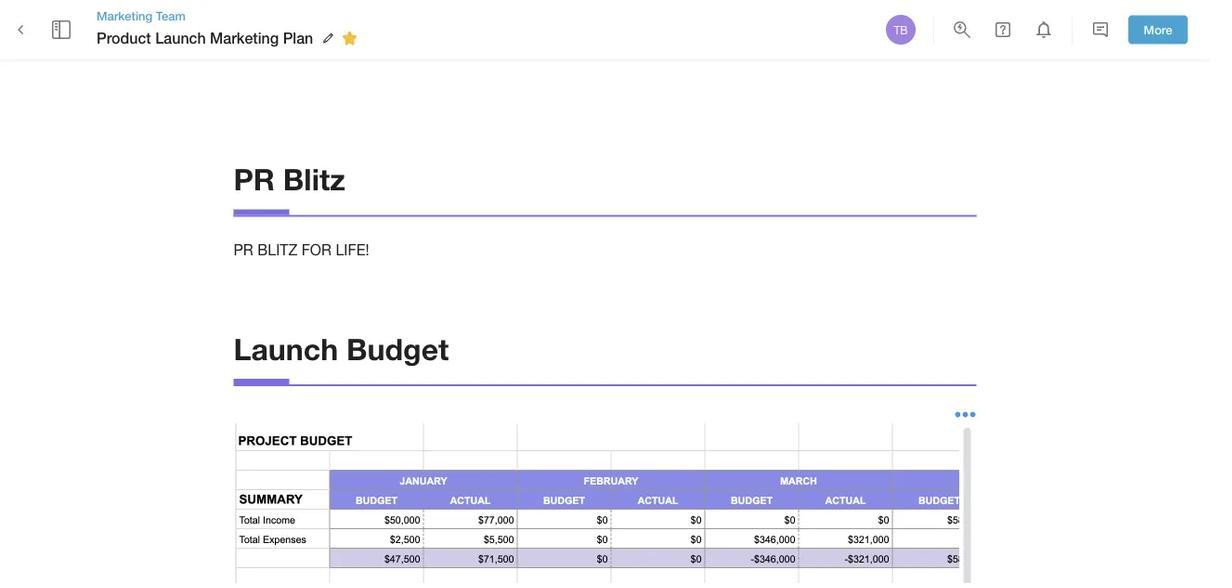 Task type: vqa. For each thing, say whether or not it's contained in the screenshot.
'Budget'
yes



Task type: locate. For each thing, give the bounding box(es) containing it.
1 pr from the top
[[234, 161, 275, 197]]

0 horizontal spatial launch
[[155, 29, 206, 47]]

remove favorite image
[[338, 27, 361, 49]]

pr
[[234, 161, 275, 197], [234, 241, 253, 258]]

launch
[[155, 29, 206, 47], [234, 331, 338, 366]]

budget
[[347, 331, 449, 366]]

blitz
[[283, 161, 345, 197]]

1 vertical spatial launch
[[234, 331, 338, 366]]

pr blitz for life!
[[234, 241, 369, 258]]

marketing up product
[[97, 8, 153, 23]]

marketing team link
[[97, 7, 363, 24]]

1 vertical spatial marketing
[[210, 29, 279, 47]]

0 vertical spatial marketing
[[97, 8, 153, 23]]

0 horizontal spatial marketing
[[97, 8, 153, 23]]

tb button
[[883, 12, 919, 47]]

0 vertical spatial pr
[[234, 161, 275, 197]]

0 vertical spatial launch
[[155, 29, 206, 47]]

1 vertical spatial pr
[[234, 241, 253, 258]]

marketing
[[97, 8, 153, 23], [210, 29, 279, 47]]

marketing down the marketing team link on the left top of page
[[210, 29, 279, 47]]

life!
[[336, 241, 369, 258]]

blitz
[[258, 241, 298, 258]]

2 pr from the top
[[234, 241, 253, 258]]

more button
[[1129, 15, 1188, 44]]



Task type: describe. For each thing, give the bounding box(es) containing it.
1 horizontal spatial marketing
[[210, 29, 279, 47]]

product launch marketing plan
[[97, 29, 313, 47]]

pr for pr blitz
[[234, 161, 275, 197]]

launch budget
[[234, 331, 449, 366]]

more
[[1144, 22, 1173, 37]]

marketing team
[[97, 8, 186, 23]]

product
[[97, 29, 151, 47]]

pr for pr blitz for life!
[[234, 241, 253, 258]]

plan
[[283, 29, 313, 47]]

team
[[156, 8, 186, 23]]

tb
[[894, 23, 908, 36]]

for
[[302, 241, 332, 258]]

1 horizontal spatial launch
[[234, 331, 338, 366]]

pr blitz
[[234, 161, 345, 197]]



